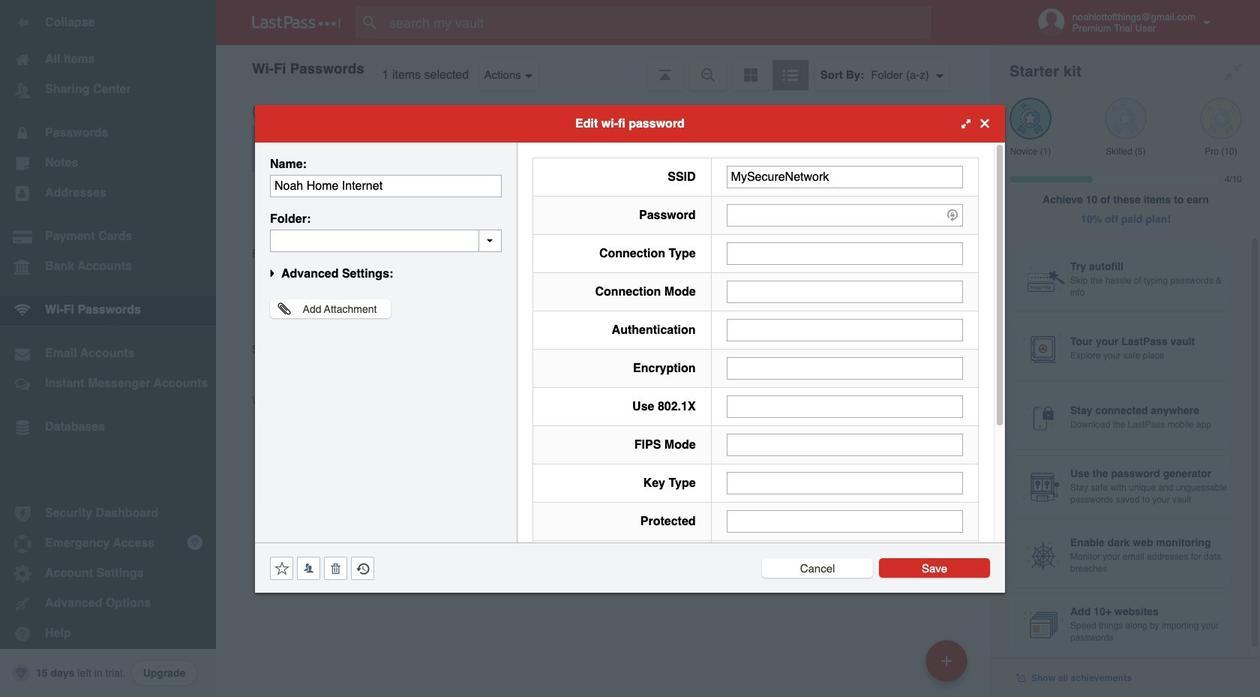 Task type: vqa. For each thing, say whether or not it's contained in the screenshot.
New item element
no



Task type: locate. For each thing, give the bounding box(es) containing it.
new item image
[[942, 656, 952, 666]]

new item navigation
[[921, 636, 977, 697]]

None text field
[[270, 229, 502, 252], [727, 242, 964, 265], [727, 280, 964, 303], [727, 357, 964, 379], [727, 395, 964, 418], [727, 433, 964, 456], [727, 510, 964, 532], [270, 229, 502, 252], [727, 242, 964, 265], [727, 280, 964, 303], [727, 357, 964, 379], [727, 395, 964, 418], [727, 433, 964, 456], [727, 510, 964, 532]]

None password field
[[727, 204, 964, 226]]

None text field
[[727, 165, 964, 188], [270, 174, 502, 197], [727, 319, 964, 341], [727, 472, 964, 494], [727, 165, 964, 188], [270, 174, 502, 197], [727, 319, 964, 341], [727, 472, 964, 494]]

search my vault text field
[[356, 6, 955, 39]]

dialog
[[255, 105, 1006, 688]]



Task type: describe. For each thing, give the bounding box(es) containing it.
Search search field
[[356, 6, 955, 39]]

lastpass image
[[252, 16, 341, 29]]

vault options navigation
[[216, 45, 992, 90]]

main navigation navigation
[[0, 0, 216, 697]]



